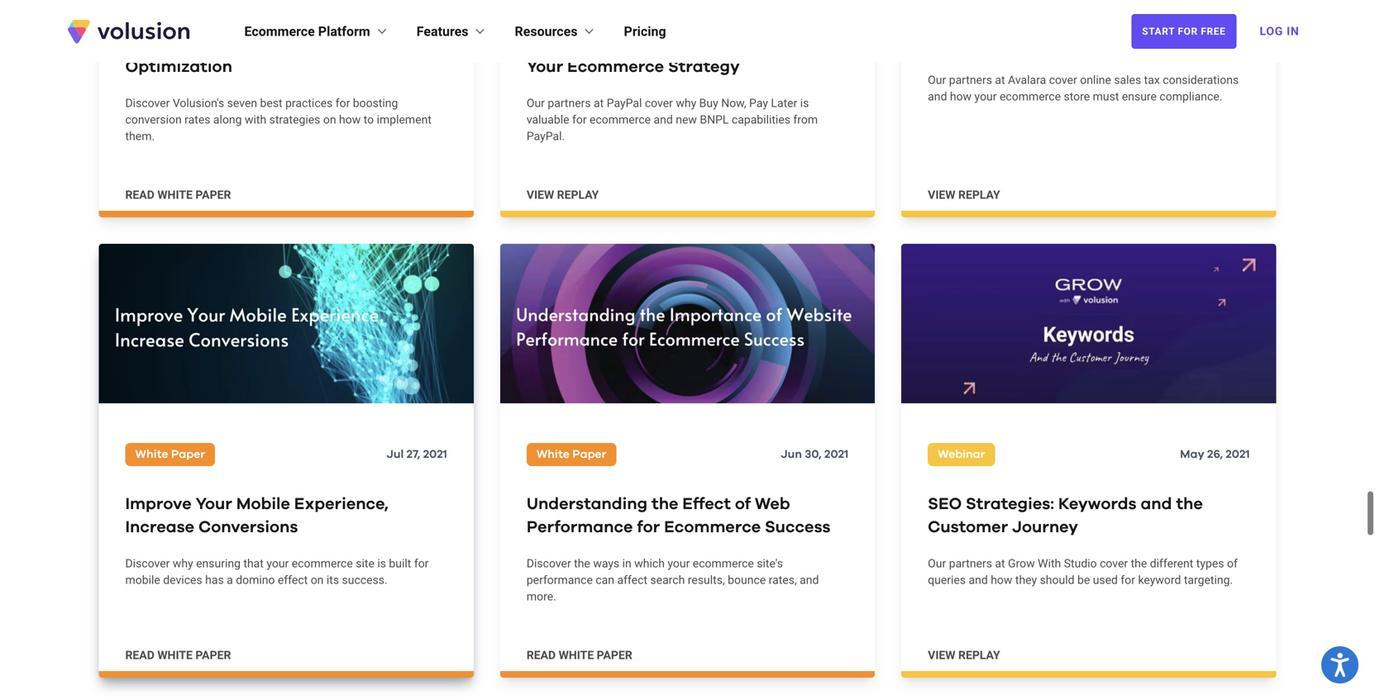 Task type: locate. For each thing, give the bounding box(es) containing it.
1 horizontal spatial paper
[[572, 449, 607, 460]]

in
[[622, 557, 632, 570]]

your up conversions
[[196, 496, 232, 513]]

seo
[[928, 496, 962, 513]]

discover up performance
[[527, 557, 571, 570]]

read for improve your mobile experience, increase conversions
[[125, 649, 154, 662]]

0 horizontal spatial cover
[[645, 96, 673, 110]]

partners inside our partners at grow with studio cover the different types of queries and how they should be used for keyword targeting.
[[949, 557, 992, 570]]

partners up "queries"
[[949, 557, 992, 570]]

0 vertical spatial your
[[527, 59, 563, 75]]

1 horizontal spatial of
[[1227, 557, 1238, 570]]

0 horizontal spatial is
[[377, 557, 386, 570]]

of right types on the bottom of the page
[[1227, 557, 1238, 570]]

white for improve your mobile experience, increase conversions
[[135, 449, 168, 460]]

tax
[[928, 36, 957, 52]]

practices
[[285, 96, 333, 110]]

and inside our partners at avalara cover online sales tax considerations and how your ecommerce store must ensure compliance.
[[928, 90, 947, 103]]

ecommerce left platform
[[244, 24, 315, 39]]

keywords
[[1058, 496, 1137, 513]]

and inside seo strategies: keywords and the customer journey
[[1141, 496, 1172, 513]]

the down may
[[1176, 496, 1203, 513]]

white up the 'understanding' on the bottom of page
[[536, 449, 570, 460]]

2021 for improve your mobile experience, increase conversions
[[423, 449, 447, 460]]

your inside discover the ways in which your ecommerce site's performance can affect search results, bounce rates, and more.
[[668, 557, 690, 570]]

is right site
[[377, 557, 386, 570]]

0 vertical spatial later
[[755, 36, 799, 52]]

bounce
[[728, 573, 766, 587]]

paper
[[195, 188, 231, 202], [195, 649, 231, 662], [597, 649, 632, 662]]

your up effect
[[267, 557, 289, 570]]

partners up valuable
[[548, 96, 591, 110]]

1 vertical spatial on
[[311, 573, 324, 587]]

the up keyword
[[1131, 557, 1147, 570]]

how for discover volusion's seven best practices for boosting conversion rates along with strategies on how to implement them.
[[339, 113, 361, 127]]

1 horizontal spatial how
[[950, 90, 972, 103]]

2 2021 from the left
[[824, 449, 849, 460]]

more.
[[527, 590, 556, 604]]

0 horizontal spatial your
[[196, 496, 232, 513]]

and right "queries"
[[969, 573, 988, 587]]

1 horizontal spatial your
[[668, 557, 690, 570]]

ecommerce down paypal
[[590, 113, 651, 127]]

2021 right "26,"
[[1226, 449, 1250, 460]]

1 horizontal spatial is
[[800, 96, 809, 110]]

2021 right the '27,'
[[423, 449, 447, 460]]

pay up strategy
[[720, 36, 751, 52]]

view replay
[[527, 188, 599, 202], [928, 188, 1000, 202], [928, 649, 1000, 662]]

understanding the effect of web performance for ecommerce success image
[[500, 244, 875, 403]]

how inside discover volusion's seven best practices for boosting conversion rates along with strategies on how to implement them.
[[339, 113, 361, 127]]

may
[[1180, 449, 1204, 460]]

how down tax
[[950, 90, 972, 103]]

2 vertical spatial our
[[928, 557, 946, 570]]

1 vertical spatial your
[[196, 496, 232, 513]]

a
[[227, 573, 233, 587]]

read white paper button for improve your mobile experience, increase conversions
[[125, 647, 231, 664]]

at left paypal
[[594, 96, 604, 110]]

your up 'search'
[[668, 557, 690, 570]]

partners inside our partners at avalara cover online sales tax considerations and how your ecommerce store must ensure compliance.
[[949, 73, 992, 87]]

them.
[[125, 129, 155, 143]]

1 white paper from the left
[[135, 449, 205, 460]]

now,
[[677, 36, 716, 52], [721, 96, 746, 110]]

targeting.
[[1184, 573, 1233, 587]]

of left web
[[735, 496, 751, 513]]

used
[[1093, 573, 1118, 587]]

now, up strategy
[[677, 36, 716, 52]]

is
[[800, 96, 809, 110], [377, 557, 386, 570]]

ecommerce up the its
[[292, 557, 353, 570]]

and right rates,
[[800, 573, 819, 587]]

pay up capabilities
[[749, 96, 768, 110]]

discover inside discover volusion's seven best practices for boosting conversion rates along with strategies on how to implement them.
[[125, 96, 170, 110]]

understanding the effect of web performance for ecommerce success
[[527, 496, 830, 536]]

best practices for conversion rate optimization
[[125, 36, 407, 75]]

for right valuable
[[572, 113, 587, 127]]

2 paper from the left
[[572, 449, 607, 460]]

which
[[634, 557, 665, 570]]

white for understanding the effect of web performance for ecommerce success
[[559, 649, 594, 662]]

1 vertical spatial pay
[[749, 96, 768, 110]]

tax compliance for ecommerce sellers
[[928, 36, 1245, 52]]

partners
[[949, 73, 992, 87], [548, 96, 591, 110], [949, 557, 992, 570]]

2 horizontal spatial 2021
[[1226, 449, 1250, 460]]

at inside our partners at avalara cover online sales tax considerations and how your ecommerce store must ensure compliance.
[[995, 73, 1005, 87]]

white for understanding the effect of web performance for ecommerce success
[[536, 449, 570, 460]]

cover for ecommerce
[[645, 96, 673, 110]]

view for our partners at paypal cover why buy now, pay later is valuable for ecommerce and new bnpl capabilities from paypal.
[[527, 188, 554, 202]]

best
[[125, 36, 161, 52]]

1 vertical spatial how
[[339, 113, 361, 127]]

for
[[247, 36, 270, 52], [1063, 36, 1086, 52], [335, 96, 350, 110], [572, 113, 587, 127], [637, 519, 660, 536], [414, 557, 429, 570], [1121, 573, 1135, 587]]

0 horizontal spatial 2021
[[423, 449, 447, 460]]

pay inside our partners at paypal cover why buy now, pay later is valuable for ecommerce and new bnpl capabilities from paypal.
[[749, 96, 768, 110]]

our inside our partners at paypal cover why buy now, pay later is valuable for ecommerce and new bnpl capabilities from paypal.
[[527, 96, 545, 110]]

0 horizontal spatial now,
[[677, 36, 716, 52]]

1 vertical spatial is
[[377, 557, 386, 570]]

for inside best practices for conversion rate optimization
[[247, 36, 270, 52]]

0 vertical spatial now,
[[677, 36, 716, 52]]

ecommerce down avalara
[[1000, 90, 1061, 103]]

2 vertical spatial at
[[995, 557, 1005, 570]]

with
[[1038, 557, 1061, 570]]

ecommerce up paypal
[[567, 59, 664, 75]]

paper down the can
[[597, 649, 632, 662]]

2 vertical spatial cover
[[1100, 557, 1128, 570]]

1 vertical spatial now,
[[721, 96, 746, 110]]

2 vertical spatial partners
[[949, 557, 992, 570]]

view for tax compliance for ecommerce sellers
[[928, 188, 955, 202]]

the inside understanding the effect of web performance for ecommerce success
[[652, 496, 678, 513]]

buy up 'bnpl'
[[699, 96, 718, 110]]

why up devices
[[173, 557, 193, 570]]

0 horizontal spatial white paper
[[135, 449, 205, 460]]

open accessibe: accessibility options, statement and help image
[[1331, 653, 1349, 677]]

2021 right 30,
[[824, 449, 849, 460]]

cover inside our partners at paypal cover why buy now, pay later is valuable for ecommerce and new bnpl capabilities from paypal.
[[645, 96, 673, 110]]

the left ways
[[574, 557, 590, 570]]

discover inside discover why ensuring that your ecommerce site is built for mobile devices has a domino effect on its success.
[[125, 557, 170, 570]]

your
[[975, 90, 997, 103], [267, 557, 289, 570], [668, 557, 690, 570]]

1 vertical spatial partners
[[548, 96, 591, 110]]

paper down along
[[195, 188, 231, 202]]

1 horizontal spatial white
[[536, 449, 570, 460]]

buy inside incorporating buy now, pay later into your ecommerce strategy
[[643, 36, 673, 52]]

and right "keywords"
[[1141, 496, 1172, 513]]

discover
[[125, 96, 170, 110], [125, 557, 170, 570], [527, 557, 571, 570]]

0 horizontal spatial buy
[[643, 36, 673, 52]]

for left boosting
[[335, 96, 350, 110]]

white down devices
[[157, 649, 193, 662]]

is up from at the top of the page
[[800, 96, 809, 110]]

1 horizontal spatial cover
[[1049, 73, 1077, 87]]

for inside our partners at paypal cover why buy now, pay later is valuable for ecommerce and new bnpl capabilities from paypal.
[[572, 113, 587, 127]]

at left grow
[[995, 557, 1005, 570]]

for
[[1178, 26, 1198, 37]]

our down tax
[[928, 73, 946, 87]]

ecommerce inside incorporating buy now, pay later into your ecommerce strategy
[[567, 59, 664, 75]]

0 vertical spatial cover
[[1049, 73, 1077, 87]]

1 horizontal spatial now,
[[721, 96, 746, 110]]

built
[[389, 557, 411, 570]]

log in link
[[1250, 13, 1309, 50]]

1 2021 from the left
[[423, 449, 447, 460]]

the inside discover the ways in which your ecommerce site's performance can affect search results, bounce rates, and more.
[[574, 557, 590, 570]]

1 horizontal spatial 2021
[[824, 449, 849, 460]]

why
[[676, 96, 696, 110], [173, 557, 193, 570]]

1 vertical spatial cover
[[645, 96, 673, 110]]

pay inside incorporating buy now, pay later into your ecommerce strategy
[[720, 36, 751, 52]]

1 horizontal spatial white paper
[[536, 449, 607, 460]]

practices
[[165, 36, 243, 52]]

2 white paper from the left
[[536, 449, 607, 460]]

and down tax
[[928, 90, 947, 103]]

partners inside our partners at paypal cover why buy now, pay later is valuable for ecommerce and new bnpl capabilities from paypal.
[[548, 96, 591, 110]]

cover inside our partners at avalara cover online sales tax considerations and how your ecommerce store must ensure compliance.
[[1049, 73, 1077, 87]]

our inside our partners at avalara cover online sales tax considerations and how your ecommerce store must ensure compliance.
[[928, 73, 946, 87]]

0 vertical spatial is
[[800, 96, 809, 110]]

paper up improve
[[171, 449, 205, 460]]

0 vertical spatial partners
[[949, 73, 992, 87]]

0 horizontal spatial why
[[173, 557, 193, 570]]

1 horizontal spatial why
[[676, 96, 696, 110]]

ecommerce inside discover the ways in which your ecommerce site's performance can affect search results, bounce rates, and more.
[[693, 557, 754, 570]]

read white paper for improve your mobile experience, increase conversions
[[125, 649, 231, 662]]

read down them.
[[125, 188, 154, 202]]

ecommerce down "effect"
[[664, 519, 761, 536]]

ecommerce platform
[[244, 24, 370, 39]]

features button
[[417, 21, 488, 41]]

jul 27, 2021
[[387, 449, 447, 460]]

1 horizontal spatial your
[[527, 59, 563, 75]]

at left avalara
[[995, 73, 1005, 87]]

white paper up improve
[[135, 449, 205, 460]]

2 horizontal spatial how
[[991, 573, 1012, 587]]

ecommerce
[[1000, 90, 1061, 103], [590, 113, 651, 127], [292, 557, 353, 570], [693, 557, 754, 570]]

cover up store
[[1049, 73, 1077, 87]]

0 horizontal spatial of
[[735, 496, 751, 513]]

read white paper button down more.
[[527, 647, 632, 664]]

discover up mobile
[[125, 557, 170, 570]]

your inside discover why ensuring that your ecommerce site is built for mobile devices has a domino effect on its success.
[[267, 557, 289, 570]]

is inside discover why ensuring that your ecommerce site is built for mobile devices has a domino effect on its success.
[[377, 557, 386, 570]]

1 horizontal spatial buy
[[699, 96, 718, 110]]

white up improve
[[135, 449, 168, 460]]

1 vertical spatial our
[[527, 96, 545, 110]]

how left to
[[339, 113, 361, 127]]

1 vertical spatial at
[[594, 96, 604, 110]]

and left the new
[[654, 113, 673, 127]]

white paper for understanding
[[536, 449, 607, 460]]

0 horizontal spatial paper
[[171, 449, 205, 460]]

1 vertical spatial later
[[771, 96, 797, 110]]

paper down has on the bottom left of the page
[[195, 649, 231, 662]]

for right the built
[[414, 557, 429, 570]]

0 vertical spatial at
[[995, 73, 1005, 87]]

0 vertical spatial pay
[[720, 36, 751, 52]]

view
[[527, 188, 554, 202], [928, 188, 955, 202], [928, 649, 955, 662]]

incorporating
[[527, 36, 639, 52]]

success.
[[342, 573, 388, 587]]

2 vertical spatial how
[[991, 573, 1012, 587]]

1 vertical spatial why
[[173, 557, 193, 570]]

later up from at the top of the page
[[771, 96, 797, 110]]

0 vertical spatial why
[[676, 96, 696, 110]]

0 vertical spatial our
[[928, 73, 946, 87]]

understanding
[[527, 496, 648, 513]]

view replay for our partners at paypal cover why buy now, pay later is valuable for ecommerce and new bnpl capabilities from paypal.
[[527, 188, 599, 202]]

at
[[995, 73, 1005, 87], [594, 96, 604, 110], [995, 557, 1005, 570]]

at inside our partners at grow with studio cover the different types of queries and how they should be used for keyword targeting.
[[995, 557, 1005, 570]]

2 white from the left
[[536, 449, 570, 460]]

later left into
[[755, 36, 799, 52]]

now, up 'bnpl'
[[721, 96, 746, 110]]

read white paper down them.
[[125, 188, 231, 202]]

read down mobile
[[125, 649, 154, 662]]

buy up strategy
[[643, 36, 673, 52]]

2021
[[423, 449, 447, 460], [824, 449, 849, 460], [1226, 449, 1250, 460]]

how
[[950, 90, 972, 103], [339, 113, 361, 127], [991, 573, 1012, 587]]

different
[[1150, 557, 1193, 570]]

on
[[323, 113, 336, 127], [311, 573, 324, 587]]

ecommerce inside dropdown button
[[244, 24, 315, 39]]

they
[[1015, 573, 1037, 587]]

white paper up the 'understanding' on the bottom of page
[[536, 449, 607, 460]]

how left the they on the right of page
[[991, 573, 1012, 587]]

1 white from the left
[[135, 449, 168, 460]]

jul
[[387, 449, 404, 460]]

1 vertical spatial buy
[[699, 96, 718, 110]]

at for seo
[[995, 557, 1005, 570]]

how inside our partners at grow with studio cover the different types of queries and how they should be used for keyword targeting.
[[991, 573, 1012, 587]]

your down 'resources'
[[527, 59, 563, 75]]

ecommerce up results,
[[693, 557, 754, 570]]

log
[[1260, 24, 1283, 38]]

read
[[125, 188, 154, 202], [125, 649, 154, 662], [527, 649, 556, 662]]

cover right paypal
[[645, 96, 673, 110]]

and inside discover the ways in which your ecommerce site's performance can affect search results, bounce rates, and more.
[[800, 573, 819, 587]]

for up which
[[637, 519, 660, 536]]

ensure
[[1122, 90, 1157, 103]]

our up "queries"
[[928, 557, 946, 570]]

partners down tax
[[949, 73, 992, 87]]

discover inside discover the ways in which your ecommerce site's performance can affect search results, bounce rates, and more.
[[527, 557, 571, 570]]

site
[[356, 557, 374, 570]]

3 2021 from the left
[[1226, 449, 1250, 460]]

0 vertical spatial of
[[735, 496, 751, 513]]

read down more.
[[527, 649, 556, 662]]

on left the its
[[311, 573, 324, 587]]

read white paper button down devices
[[125, 647, 231, 664]]

view replay button for tax compliance for ecommerce sellers
[[928, 187, 1000, 203]]

ecommerce
[[244, 24, 315, 39], [1090, 36, 1187, 52], [567, 59, 664, 75], [664, 519, 761, 536]]

your inside our partners at avalara cover online sales tax considerations and how your ecommerce store must ensure compliance.
[[975, 90, 997, 103]]

read white paper down devices
[[125, 649, 231, 662]]

for right practices
[[247, 36, 270, 52]]

0 horizontal spatial how
[[339, 113, 361, 127]]

1 paper from the left
[[171, 449, 205, 460]]

2021 for seo strategies: keywords and the customer journey
[[1226, 449, 1250, 460]]

pay
[[720, 36, 751, 52], [749, 96, 768, 110]]

0 vertical spatial buy
[[643, 36, 673, 52]]

paper up the 'understanding' on the bottom of page
[[572, 449, 607, 460]]

performance
[[527, 519, 633, 536]]

compliance.
[[1160, 90, 1222, 103]]

of
[[735, 496, 751, 513], [1227, 557, 1238, 570]]

cover up 'used'
[[1100, 557, 1128, 570]]

on down practices
[[323, 113, 336, 127]]

why up the new
[[676, 96, 696, 110]]

2 horizontal spatial your
[[975, 90, 997, 103]]

improve your mobile experience, increase conversions
[[125, 496, 389, 536]]

0 horizontal spatial white
[[135, 449, 168, 460]]

buy inside our partners at paypal cover why buy now, pay later is valuable for ecommerce and new bnpl capabilities from paypal.
[[699, 96, 718, 110]]

0 vertical spatial on
[[323, 113, 336, 127]]

how for our partners at grow with studio cover the different types of queries and how they should be used for keyword targeting.
[[991, 573, 1012, 587]]

our inside our partners at grow with studio cover the different types of queries and how they should be used for keyword targeting.
[[928, 557, 946, 570]]

1 vertical spatial of
[[1227, 557, 1238, 570]]

seo strategies: keywords and the customer journey
[[928, 496, 1203, 536]]

read white paper down more.
[[527, 649, 632, 662]]

discover up 'conversion'
[[125, 96, 170, 110]]

from
[[793, 113, 818, 127]]

0 vertical spatial how
[[950, 90, 972, 103]]

is inside our partners at paypal cover why buy now, pay later is valuable for ecommerce and new bnpl capabilities from paypal.
[[800, 96, 809, 110]]

partners for tax
[[949, 73, 992, 87]]

your
[[527, 59, 563, 75], [196, 496, 232, 513]]

27,
[[407, 449, 420, 460]]

the left "effect"
[[652, 496, 678, 513]]

2 horizontal spatial cover
[[1100, 557, 1128, 570]]

platform
[[318, 24, 370, 39]]

our up valuable
[[527, 96, 545, 110]]

for inside our partners at grow with studio cover the different types of queries and how they should be used for keyword targeting.
[[1121, 573, 1135, 587]]

0 horizontal spatial your
[[267, 557, 289, 570]]

grow
[[1008, 557, 1035, 570]]

white down performance
[[559, 649, 594, 662]]

its
[[326, 573, 339, 587]]

cover for store
[[1049, 73, 1077, 87]]

new
[[676, 113, 697, 127]]

success
[[765, 519, 830, 536]]

for right 'used'
[[1121, 573, 1135, 587]]

white paper
[[135, 449, 205, 460], [536, 449, 607, 460]]

in
[[1287, 24, 1299, 38]]

strategies:
[[966, 496, 1054, 513]]

your down compliance
[[975, 90, 997, 103]]

white
[[135, 449, 168, 460], [536, 449, 570, 460]]

ecommerce inside our partners at avalara cover online sales tax considerations and how your ecommerce store must ensure compliance.
[[1000, 90, 1061, 103]]

that
[[243, 557, 264, 570]]

the
[[652, 496, 678, 513], [1176, 496, 1203, 513], [574, 557, 590, 570], [1131, 557, 1147, 570]]

26,
[[1207, 449, 1223, 460]]



Task type: vqa. For each thing, say whether or not it's contained in the screenshot.


Task type: describe. For each thing, give the bounding box(es) containing it.
cover inside our partners at grow with studio cover the different types of queries and how they should be used for keyword targeting.
[[1100, 557, 1128, 570]]

start
[[1142, 26, 1175, 37]]

conversion
[[125, 113, 182, 127]]

later inside our partners at paypal cover why buy now, pay later is valuable for ecommerce and new bnpl capabilities from paypal.
[[771, 96, 797, 110]]

discover why ensuring that your ecommerce site is built for mobile devices has a domino effect on its success.
[[125, 557, 429, 587]]

pricing
[[624, 24, 666, 39]]

paper for understanding
[[597, 649, 632, 662]]

types
[[1196, 557, 1224, 570]]

rates
[[185, 113, 210, 127]]

with
[[245, 113, 266, 127]]

best
[[260, 96, 282, 110]]

read white paper for understanding the effect of web performance for ecommerce success
[[527, 649, 632, 662]]

considerations
[[1163, 73, 1239, 87]]

boosting
[[353, 96, 398, 110]]

free
[[1201, 26, 1226, 37]]

seo strategies: keywords and the customer journey image
[[901, 244, 1276, 403]]

sellers
[[1191, 36, 1245, 52]]

keyword
[[1138, 573, 1181, 587]]

of inside understanding the effect of web performance for ecommerce success
[[735, 496, 751, 513]]

for inside understanding the effect of web performance for ecommerce success
[[637, 519, 660, 536]]

replay for partners
[[557, 188, 599, 202]]

how inside our partners at avalara cover online sales tax considerations and how your ecommerce store must ensure compliance.
[[950, 90, 972, 103]]

customer
[[928, 519, 1008, 536]]

should
[[1040, 573, 1075, 587]]

paper for understanding
[[572, 449, 607, 460]]

strategy
[[668, 59, 740, 75]]

your inside incorporating buy now, pay later into your ecommerce strategy
[[527, 59, 563, 75]]

discover the ways in which your ecommerce site's performance can affect search results, bounce rates, and more.
[[527, 557, 819, 604]]

compliance
[[961, 36, 1059, 52]]

has
[[205, 573, 224, 587]]

at inside our partners at paypal cover why buy now, pay later is valuable for ecommerce and new bnpl capabilities from paypal.
[[594, 96, 604, 110]]

discover for improve your mobile experience, increase conversions
[[125, 557, 170, 570]]

journey
[[1012, 519, 1078, 536]]

our for seo strategies: keywords and the customer journey
[[928, 557, 946, 570]]

for inside discover volusion's seven best practices for boosting conversion rates along with strategies on how to implement them.
[[335, 96, 350, 110]]

and inside our partners at paypal cover why buy now, pay later is valuable for ecommerce and new bnpl capabilities from paypal.
[[654, 113, 673, 127]]

paper for improve
[[171, 449, 205, 460]]

features
[[417, 24, 468, 39]]

queries
[[928, 573, 966, 587]]

jun
[[781, 449, 802, 460]]

store
[[1064, 90, 1090, 103]]

at for tax
[[995, 73, 1005, 87]]

30,
[[805, 449, 822, 460]]

mobile
[[125, 573, 160, 587]]

and inside our partners at grow with studio cover the different types of queries and how they should be used for keyword targeting.
[[969, 573, 988, 587]]

seven
[[227, 96, 257, 110]]

read white paper button for understanding the effect of web performance for ecommerce success
[[527, 647, 632, 664]]

view replay button for our partners at paypal cover why buy now, pay later is valuable for ecommerce and new bnpl capabilities from paypal.
[[527, 187, 599, 203]]

effect
[[278, 573, 308, 587]]

ecommerce inside our partners at paypal cover why buy now, pay later is valuable for ecommerce and new bnpl capabilities from paypal.
[[590, 113, 651, 127]]

of inside our partners at grow with studio cover the different types of queries and how they should be used for keyword targeting.
[[1227, 557, 1238, 570]]

read for understanding the effect of web performance for ecommerce success
[[527, 649, 556, 662]]

valuable
[[527, 113, 569, 127]]

sales
[[1114, 73, 1141, 87]]

along
[[213, 113, 242, 127]]

on inside discover why ensuring that your ecommerce site is built for mobile devices has a domino effect on its success.
[[311, 573, 324, 587]]

now, inside incorporating buy now, pay later into your ecommerce strategy
[[677, 36, 716, 52]]

paypal
[[607, 96, 642, 110]]

results,
[[688, 573, 725, 587]]

white for improve your mobile experience, increase conversions
[[157, 649, 193, 662]]

devices
[[163, 573, 202, 587]]

ecommerce platform button
[[244, 21, 390, 41]]

can
[[596, 573, 614, 587]]

why inside our partners at paypal cover why buy now, pay later is valuable for ecommerce and new bnpl capabilities from paypal.
[[676, 96, 696, 110]]

read white paper button down them.
[[125, 187, 231, 203]]

must
[[1093, 90, 1119, 103]]

incorporating buy now, pay later into your ecommerce strategy
[[527, 36, 835, 75]]

2021 for understanding the effect of web performance for ecommerce success
[[824, 449, 849, 460]]

strategies
[[269, 113, 320, 127]]

improve
[[125, 496, 192, 513]]

discover for understanding the effect of web performance for ecommerce success
[[527, 557, 571, 570]]

domino
[[236, 573, 275, 587]]

to
[[364, 113, 374, 127]]

white down 'conversion'
[[157, 188, 193, 202]]

ensuring
[[196, 557, 241, 570]]

ecommerce inside understanding the effect of web performance for ecommerce success
[[664, 519, 761, 536]]

rate
[[369, 36, 407, 52]]

improve your mobile experience, increase conversions image
[[99, 244, 474, 403]]

ecommerce inside discover why ensuring that your ecommerce site is built for mobile devices has a domino effect on its success.
[[292, 557, 353, 570]]

be
[[1077, 573, 1090, 587]]

resources
[[515, 24, 578, 39]]

the inside our partners at grow with studio cover the different types of queries and how they should be used for keyword targeting.
[[1131, 557, 1147, 570]]

affect
[[617, 573, 647, 587]]

later inside incorporating buy now, pay later into your ecommerce strategy
[[755, 36, 799, 52]]

start for free
[[1142, 26, 1226, 37]]

optimization
[[125, 59, 232, 75]]

replay for compliance
[[958, 188, 1000, 202]]

our partners at paypal cover why buy now, pay later is valuable for ecommerce and new bnpl capabilities from paypal.
[[527, 96, 818, 143]]

now, inside our partners at paypal cover why buy now, pay later is valuable for ecommerce and new bnpl capabilities from paypal.
[[721, 96, 746, 110]]

web
[[755, 496, 790, 513]]

capabilities
[[732, 113, 790, 127]]

rates,
[[769, 573, 797, 587]]

tax
[[1144, 73, 1160, 87]]

view replay for tax compliance for ecommerce sellers
[[928, 188, 1000, 202]]

on inside discover volusion's seven best practices for boosting conversion rates along with strategies on how to implement them.
[[323, 113, 336, 127]]

partners for seo
[[949, 557, 992, 570]]

increase
[[125, 519, 194, 536]]

performance
[[527, 573, 593, 587]]

the inside seo strategies: keywords and the customer journey
[[1176, 496, 1203, 513]]

for inside discover why ensuring that your ecommerce site is built for mobile devices has a domino effect on its success.
[[414, 557, 429, 570]]

for up online
[[1063, 36, 1086, 52]]

into
[[803, 36, 835, 52]]

paper for improve
[[195, 649, 231, 662]]

webinar
[[938, 449, 985, 460]]

our partners at avalara cover online sales tax considerations and how your ecommerce store must ensure compliance.
[[928, 73, 1239, 103]]

experience,
[[294, 496, 389, 513]]

ways
[[593, 557, 619, 570]]

discover volusion's seven best practices for boosting conversion rates along with strategies on how to implement them.
[[125, 96, 432, 143]]

ecommerce up sales
[[1090, 36, 1187, 52]]

your inside improve your mobile experience, increase conversions
[[196, 496, 232, 513]]

why inside discover why ensuring that your ecommerce site is built for mobile devices has a domino effect on its success.
[[173, 557, 193, 570]]

online
[[1080, 73, 1111, 87]]

search
[[650, 573, 685, 587]]

studio
[[1064, 557, 1097, 570]]

start for free link
[[1131, 14, 1237, 49]]

effect
[[682, 496, 731, 513]]

avalara
[[1008, 73, 1046, 87]]

bnpl
[[700, 113, 729, 127]]

implement
[[377, 113, 432, 127]]

white paper for improve
[[135, 449, 205, 460]]

our for tax compliance for ecommerce sellers
[[928, 73, 946, 87]]



